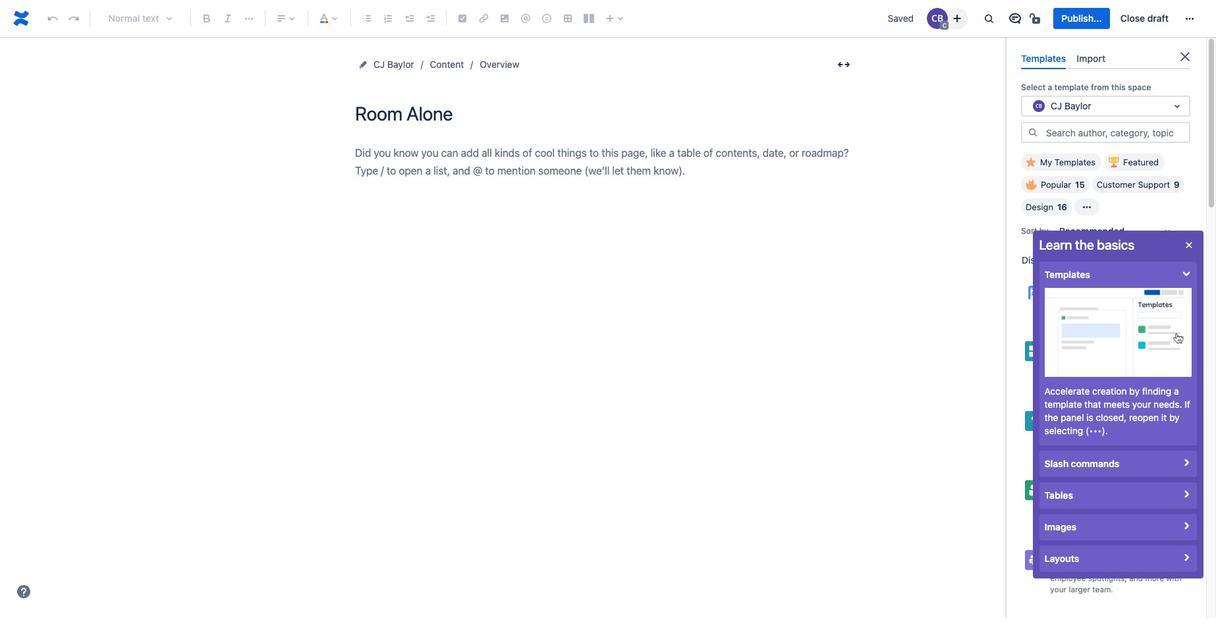 Task type: vqa. For each thing, say whether or not it's contained in the screenshot.
Time
no



Task type: describe. For each thing, give the bounding box(es) containing it.
accelerate creation by finding a template that meets your needs. if the panel is closed, reopen it by selecting (•••).
[[1045, 386, 1191, 436]]

relationships.
[[1124, 306, 1174, 316]]

130
[[1081, 255, 1098, 266]]

team?s
[[1081, 365, 1107, 375]]

learned
[[1075, 376, 1103, 386]]

cj inside cj baylor link
[[374, 59, 385, 70]]

role.
[[1096, 515, 1112, 525]]

to right the up
[[1097, 504, 1104, 514]]

0 horizontal spatial on-
[[1059, 280, 1074, 291]]

0 horizontal spatial 1-
[[1051, 280, 1059, 291]]

employee
[[1051, 573, 1087, 583]]

comment icon image
[[1008, 11, 1024, 26]]

slash commands
[[1045, 458, 1120, 469]]

template inside accelerate creation by finding a template that meets your needs. if the panel is closed, reopen it by selecting (•••).
[[1045, 399, 1082, 410]]

by right "it"
[[1170, 412, 1180, 423]]

team.
[[1093, 584, 1114, 594]]

no restrictions image
[[1029, 11, 1045, 26]]

whys
[[1059, 408, 1082, 420]]

publish... button
[[1054, 8, 1110, 29]]

more categories image
[[1080, 199, 1095, 215]]

creation
[[1093, 386, 1127, 397]]

4
[[1051, 339, 1057, 350]]

16
[[1058, 202, 1068, 212]]

move this page image
[[358, 59, 368, 70]]

business
[[1074, 562, 1107, 572]]

is
[[1087, 412, 1094, 423]]

0 horizontal spatial cj baylor
[[374, 59, 414, 70]]

selecting
[[1045, 425, 1084, 436]]

solutions
[[1143, 434, 1176, 444]]

1 horizontal spatial 90-
[[1084, 493, 1098, 503]]

slash commands button
[[1040, 451, 1197, 477]]

numbered list ⌘⇧7 image
[[380, 11, 396, 26]]

90-day plan create a 90-day plan to help new hires get up to speed and succeed in their new role.
[[1051, 478, 1179, 525]]

updates,
[[1109, 562, 1141, 572]]

all
[[1069, 255, 1078, 266]]

Give this page a title text field
[[355, 103, 856, 125]]

on
[[1051, 365, 1060, 375]]

outdent ⇧tab image
[[401, 11, 417, 26]]

design
[[1026, 202, 1054, 212]]

saved
[[888, 13, 914, 24]]

use
[[1146, 365, 1159, 375]]

close templates and import image
[[1178, 49, 1194, 65]]

mention image
[[518, 11, 534, 26]]

get
[[1071, 504, 1083, 514]]

redo ⌘⇧z image
[[66, 11, 82, 26]]

my
[[1041, 157, 1053, 168]]

1 horizontal spatial cj baylor
[[1051, 100, 1092, 111]]

productive
[[1051, 306, 1090, 316]]

closed,
[[1096, 412, 1127, 423]]

more
[[1146, 573, 1165, 583]]

to down the work
[[1105, 376, 1112, 386]]

indent tab image
[[422, 11, 438, 26]]

my templates button
[[1022, 154, 1102, 171]]

content
[[430, 59, 464, 70]]

overview link
[[480, 57, 520, 73]]

1 vertical spatial new
[[1079, 515, 1094, 525]]

action item image
[[455, 11, 471, 26]]

displaying
[[1022, 255, 1066, 266]]

by inside 5 whys analysis build team trust by identifying problems and proposing solutions as a group.
[[1112, 423, 1121, 433]]

and for all hands meeting
[[1130, 573, 1144, 583]]

invite to edit image
[[950, 10, 966, 26]]

5 whys analysis build team trust by identifying problems and proposing solutions as a group.
[[1051, 408, 1187, 455]]

images
[[1045, 521, 1077, 533]]

0 vertical spatial 1
[[1074, 280, 1078, 291]]

1 horizontal spatial new
[[1159, 493, 1174, 503]]

your inside all hands meeting share business updates, victories, employee spotlights, and more with your larger team.
[[1051, 584, 1067, 594]]

all hands meeting share business updates, victories, employee spotlights, and more with your larger team.
[[1051, 548, 1182, 594]]

templates inside dropdown button
[[1045, 269, 1091, 280]]

close
[[1121, 13, 1146, 24]]

build
[[1051, 423, 1069, 433]]

1 vertical spatial plan
[[1113, 493, 1129, 503]]

retrospective
[[1072, 339, 1130, 350]]

close draft
[[1121, 13, 1169, 24]]

ls
[[1059, 339, 1069, 350]]

victories,
[[1144, 562, 1178, 572]]

the inside accelerate creation by finding a template that meets your needs. if the panel is closed, reopen it by selecting (•••).
[[1045, 412, 1059, 423]]

0 vertical spatial templates
[[1022, 53, 1067, 64]]

tables
[[1045, 490, 1074, 501]]

use
[[1051, 354, 1065, 364]]

templates button
[[1040, 262, 1197, 288]]

succeed
[[1147, 504, 1179, 514]]

more formatting image
[[241, 11, 257, 26]]

this for template
[[1112, 83, 1126, 92]]

working
[[1093, 306, 1122, 316]]

space
[[1128, 83, 1152, 92]]

1 horizontal spatial 1-
[[1067, 295, 1075, 305]]

displaying all 130 templates.
[[1022, 255, 1145, 266]]

what
[[1161, 365, 1179, 375]]

run
[[1051, 295, 1065, 305]]

maintain
[[1146, 295, 1177, 305]]

tables button
[[1040, 482, 1197, 509]]

italic ⌘i image
[[220, 11, 236, 26]]

select
[[1022, 83, 1046, 92]]



Task type: locate. For each thing, give the bounding box(es) containing it.
emoji image
[[539, 11, 555, 26]]

on- up productive
[[1075, 295, 1088, 305]]

a inside accelerate creation by finding a template that meets your needs. if the panel is closed, reopen it by selecting (•••).
[[1174, 386, 1179, 397]]

day
[[1067, 478, 1082, 489], [1098, 493, 1111, 503]]

in
[[1051, 515, 1057, 525]]

up
[[1085, 504, 1095, 514]]

your up reopen
[[1133, 399, 1152, 410]]

select a template from this space
[[1022, 83, 1152, 92]]

this
[[1112, 83, 1126, 92], [1067, 354, 1081, 364]]

identifying
[[1123, 423, 1162, 433]]

proposing
[[1104, 434, 1141, 444]]

that
[[1085, 399, 1102, 410]]

1 vertical spatial 1-
[[1067, 295, 1075, 305]]

90- up tables on the right of page
[[1051, 478, 1067, 489]]

(•••).
[[1086, 425, 1108, 436]]

0 vertical spatial cj
[[374, 59, 385, 70]]

1 vertical spatial 90-
[[1084, 493, 1098, 503]]

plan up speed
[[1113, 493, 1129, 503]]

1 down meeting
[[1088, 295, 1091, 305]]

and down updates,
[[1130, 573, 1144, 583]]

1 horizontal spatial cj
[[1051, 100, 1063, 111]]

4 ls retrospective use this framework to reflect back on your team?s work and use what youve learned to improve.
[[1051, 339, 1179, 386]]

0 horizontal spatial plan
[[1084, 478, 1102, 489]]

90-
[[1051, 478, 1067, 489], [1084, 493, 1098, 503]]

and inside 90-day plan create a 90-day plan to help new hires get up to speed and succeed in their new role.
[[1132, 504, 1145, 514]]

overview
[[480, 59, 520, 70]]

your inside 4 ls retrospective use this framework to reflect back on your team?s work and use what youve learned to improve.
[[1062, 365, 1079, 375]]

meetings
[[1093, 295, 1128, 305]]

content link
[[430, 57, 464, 73]]

your up youve
[[1062, 365, 1079, 375]]

customer support 9
[[1097, 179, 1180, 190]]

1 vertical spatial on-
[[1075, 295, 1088, 305]]

1 vertical spatial 1
[[1088, 295, 1091, 305]]

my templates
[[1041, 157, 1096, 168]]

template left from
[[1055, 83, 1089, 92]]

meeting
[[1081, 280, 1115, 291]]

publish...
[[1062, 13, 1103, 24]]

the up build
[[1045, 412, 1059, 423]]

share
[[1051, 562, 1072, 572]]

this for retrospective
[[1067, 354, 1081, 364]]

accelerate
[[1045, 386, 1090, 397]]

0 horizontal spatial baylor
[[388, 59, 414, 70]]

bold ⌘b image
[[199, 11, 215, 26]]

a up 'slash'
[[1051, 445, 1055, 455]]

1 horizontal spatial the
[[1076, 237, 1095, 252]]

this right use
[[1067, 354, 1081, 364]]

plan down commands
[[1084, 478, 1102, 489]]

9
[[1175, 179, 1180, 190]]

1 horizontal spatial 1
[[1088, 295, 1091, 305]]

basics
[[1098, 237, 1135, 252]]

1- up productive
[[1067, 295, 1075, 305]]

layouts button
[[1040, 546, 1197, 572]]

it
[[1162, 412, 1167, 423]]

and down help
[[1132, 504, 1145, 514]]

cj baylor image
[[928, 8, 949, 29]]

their
[[1060, 515, 1076, 525]]

cj baylor right move this page icon
[[374, 59, 414, 70]]

undo ⌘z image
[[45, 11, 61, 26]]

cj down select a template from this space
[[1051, 100, 1063, 111]]

0 vertical spatial the
[[1076, 237, 1095, 252]]

templates up '15'
[[1055, 157, 1096, 168]]

1 vertical spatial template
[[1045, 399, 1082, 410]]

if
[[1185, 399, 1191, 410]]

a up needs.
[[1174, 386, 1179, 397]]

by down 'closed,'
[[1112, 423, 1121, 433]]

template down accelerate
[[1045, 399, 1082, 410]]

0 horizontal spatial this
[[1067, 354, 1081, 364]]

spotlights,
[[1089, 573, 1128, 583]]

customer
[[1097, 179, 1136, 190]]

design 16
[[1026, 202, 1068, 212]]

0 horizontal spatial day
[[1067, 478, 1082, 489]]

commands
[[1071, 458, 1120, 469]]

and inside 1-on-1 meeting run 1-on-1 meetings and maintain productive working relationships.
[[1130, 295, 1143, 305]]

learn the basics
[[1040, 237, 1135, 252]]

baylor down select a template from this space
[[1065, 100, 1092, 111]]

hires
[[1051, 504, 1069, 514]]

and inside 4 ls retrospective use this framework to reflect back on your team?s work and use what youve learned to improve.
[[1130, 365, 1143, 375]]

2 vertical spatial templates
[[1045, 269, 1091, 280]]

make page full-width image
[[836, 57, 852, 73]]

0 horizontal spatial the
[[1045, 412, 1059, 423]]

by right sort
[[1040, 226, 1049, 236]]

1 vertical spatial cj
[[1051, 100, 1063, 111]]

a inside 90-day plan create a 90-day plan to help new hires get up to speed and succeed in their new role.
[[1078, 493, 1082, 503]]

to left help
[[1131, 493, 1139, 503]]

link image
[[476, 11, 492, 26]]

and for 1-on-1 meeting
[[1130, 295, 1143, 305]]

draft
[[1148, 13, 1169, 24]]

templates down "all"
[[1045, 269, 1091, 280]]

a
[[1048, 83, 1053, 92], [1174, 386, 1179, 397], [1051, 445, 1055, 455], [1078, 493, 1082, 503]]

1 horizontal spatial on-
[[1075, 295, 1088, 305]]

5
[[1051, 408, 1056, 420]]

templates.
[[1100, 255, 1145, 266]]

hands
[[1064, 548, 1090, 559]]

larger
[[1069, 584, 1091, 594]]

a inside 5 whys analysis build team trust by identifying problems and proposing solutions as a group.
[[1051, 445, 1055, 455]]

create
[[1051, 493, 1075, 503]]

popular
[[1041, 179, 1072, 190]]

cj baylor down select a template from this space
[[1051, 100, 1092, 111]]

slash
[[1045, 458, 1069, 469]]

recommended button
[[1052, 221, 1184, 242]]

0 vertical spatial day
[[1067, 478, 1082, 489]]

add image, video, or file image
[[497, 11, 513, 26]]

2 vertical spatial your
[[1051, 584, 1067, 594]]

1 vertical spatial the
[[1045, 412, 1059, 423]]

1 horizontal spatial day
[[1098, 493, 1111, 503]]

day up create
[[1067, 478, 1082, 489]]

0 vertical spatial baylor
[[388, 59, 414, 70]]

cj right move this page icon
[[374, 59, 385, 70]]

reopen
[[1130, 412, 1159, 423]]

sort
[[1022, 226, 1038, 236]]

0 horizontal spatial 90-
[[1051, 478, 1067, 489]]

1 vertical spatial your
[[1133, 399, 1152, 410]]

your inside accelerate creation by finding a template that meets your needs. if the panel is closed, reopen it by selecting (•••).
[[1133, 399, 1152, 410]]

and for 5 whys analysis
[[1088, 434, 1101, 444]]

1
[[1074, 280, 1078, 291], [1088, 295, 1091, 305]]

improve.
[[1115, 376, 1146, 386]]

cj baylor
[[374, 59, 414, 70], [1051, 100, 1092, 111]]

0 vertical spatial 90-
[[1051, 478, 1067, 489]]

problems
[[1051, 434, 1085, 444]]

open image
[[1170, 98, 1186, 114]]

close image
[[1181, 237, 1197, 253]]

search icon image
[[1028, 127, 1039, 138]]

your down 'employee'
[[1051, 584, 1067, 594]]

support
[[1139, 179, 1171, 190]]

0 horizontal spatial new
[[1079, 515, 1094, 525]]

bullet list ⌘⇧8 image
[[359, 11, 375, 26]]

90- up the up
[[1084, 493, 1098, 503]]

1- up run
[[1051, 280, 1059, 291]]

1 vertical spatial this
[[1067, 354, 1081, 364]]

1-
[[1051, 280, 1059, 291], [1067, 295, 1075, 305]]

0 vertical spatial this
[[1112, 83, 1126, 92]]

baylor right move this page icon
[[388, 59, 414, 70]]

cj baylor link
[[374, 57, 414, 73]]

and down trust
[[1088, 434, 1101, 444]]

15
[[1076, 179, 1085, 190]]

help image
[[16, 584, 32, 600]]

and inside 5 whys analysis build team trust by identifying problems and proposing solutions as a group.
[[1088, 434, 1101, 444]]

by up meets
[[1130, 386, 1140, 397]]

featured button
[[1105, 154, 1165, 171]]

1 horizontal spatial plan
[[1113, 493, 1129, 503]]

0 vertical spatial template
[[1055, 83, 1089, 92]]

a right "select"
[[1048, 83, 1053, 92]]

new down the up
[[1079, 515, 1094, 525]]

reflect
[[1134, 354, 1158, 364]]

panel
[[1061, 412, 1085, 423]]

and up relationships.
[[1130, 295, 1143, 305]]

day up speed
[[1098, 493, 1111, 503]]

and up improve.
[[1130, 365, 1143, 375]]

None text field
[[1031, 100, 1034, 113]]

import
[[1077, 53, 1106, 64]]

youve
[[1051, 376, 1073, 386]]

to up the work
[[1125, 354, 1132, 364]]

trust
[[1092, 423, 1110, 433]]

tab list
[[1016, 47, 1196, 69]]

team
[[1072, 423, 1090, 433]]

layouts image
[[581, 11, 597, 26]]

0 horizontal spatial cj
[[374, 59, 385, 70]]

0 vertical spatial 1-
[[1051, 280, 1059, 291]]

framework
[[1083, 354, 1122, 364]]

the up "displaying all 130 templates."
[[1076, 237, 1095, 252]]

1 left meeting
[[1074, 280, 1078, 291]]

close draft button
[[1113, 8, 1177, 29]]

1 vertical spatial cj baylor
[[1051, 100, 1092, 111]]

from
[[1091, 83, 1110, 92]]

and inside all hands meeting share business updates, victories, employee spotlights, and more with your larger team.
[[1130, 573, 1144, 583]]

on-
[[1059, 280, 1074, 291], [1075, 295, 1088, 305]]

featured
[[1124, 157, 1159, 168]]

Main content area, start typing to enter text. text field
[[355, 144, 856, 180]]

table image
[[560, 11, 576, 26]]

templates inside button
[[1055, 157, 1096, 168]]

new
[[1159, 493, 1174, 503], [1079, 515, 1094, 525]]

1 horizontal spatial baylor
[[1065, 100, 1092, 111]]

learn
[[1040, 237, 1073, 252]]

speed
[[1107, 504, 1129, 514]]

1 vertical spatial day
[[1098, 493, 1111, 503]]

1 horizontal spatial this
[[1112, 83, 1126, 92]]

tab list containing templates
[[1016, 47, 1196, 69]]

templates up "select"
[[1022, 53, 1067, 64]]

a up get
[[1078, 493, 1082, 503]]

this inside 4 ls retrospective use this framework to reflect back on your team?s work and use what youve learned to improve.
[[1067, 354, 1081, 364]]

template
[[1055, 83, 1089, 92], [1045, 399, 1082, 410]]

find and replace image
[[982, 11, 997, 26]]

new up succeed
[[1159, 493, 1174, 503]]

0 vertical spatial on-
[[1059, 280, 1074, 291]]

0 vertical spatial new
[[1159, 493, 1174, 503]]

confluence image
[[11, 8, 32, 29], [11, 8, 32, 29]]

with
[[1167, 573, 1182, 583]]

this right from
[[1112, 83, 1126, 92]]

0 vertical spatial plan
[[1084, 478, 1102, 489]]

on- up run
[[1059, 280, 1074, 291]]

0 vertical spatial your
[[1062, 365, 1079, 375]]

0 horizontal spatial 1
[[1074, 280, 1078, 291]]

group.
[[1057, 445, 1081, 455]]

more image
[[1182, 11, 1198, 26]]

the
[[1076, 237, 1095, 252], [1045, 412, 1059, 423]]

0 vertical spatial cj baylor
[[374, 59, 414, 70]]

help
[[1141, 493, 1157, 503]]

Search author, category, topic field
[[1043, 123, 1190, 142]]

1 vertical spatial templates
[[1055, 157, 1096, 168]]

1 vertical spatial baylor
[[1065, 100, 1092, 111]]



